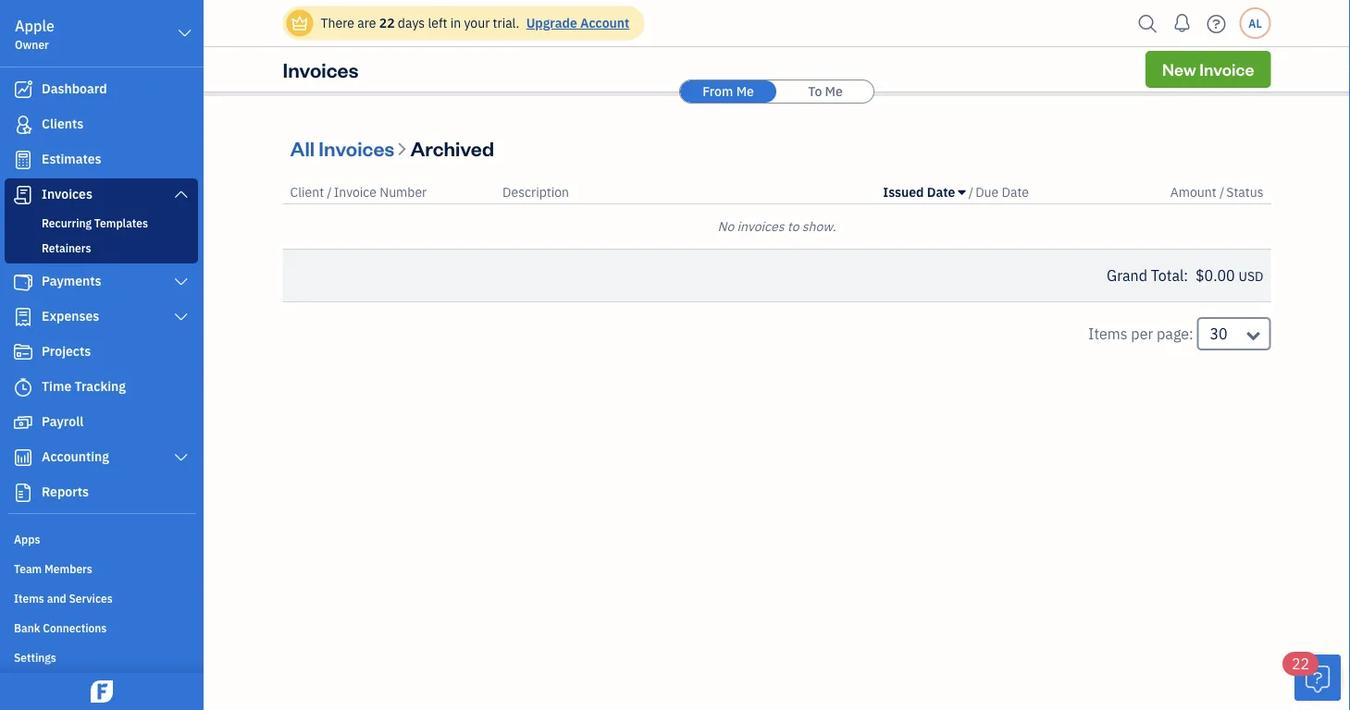 Task type: locate. For each thing, give the bounding box(es) containing it.
0 vertical spatial chevron large down image
[[176, 22, 193, 44]]

amount / status
[[1171, 184, 1264, 201]]

/ left status link
[[1220, 184, 1225, 201]]

chevron large down image
[[176, 22, 193, 44], [173, 187, 190, 202], [173, 310, 190, 325]]

payroll link
[[5, 406, 198, 440]]

chart image
[[12, 449, 34, 467]]

grand
[[1107, 266, 1148, 286]]

project image
[[12, 343, 34, 362]]

show.
[[802, 218, 836, 235]]

chevron large down image down payroll link
[[173, 451, 190, 466]]

1 horizontal spatial me
[[825, 83, 843, 100]]

estimate image
[[12, 151, 34, 169]]

1 horizontal spatial date
[[1002, 184, 1029, 201]]

issued date link
[[883, 184, 969, 201]]

all
[[290, 135, 315, 161]]

all invoices link
[[290, 135, 398, 161]]

archived
[[410, 135, 494, 161]]

2 chevron large down image from the top
[[173, 451, 190, 466]]

1 vertical spatial invoice
[[334, 184, 377, 201]]

chevron large down image inside "accounting" link
[[173, 451, 190, 466]]

/
[[327, 184, 332, 201], [969, 184, 974, 201], [1220, 184, 1225, 201]]

invoices
[[283, 56, 359, 82], [319, 135, 394, 161], [42, 186, 92, 203]]

recurring templates link
[[8, 212, 194, 234]]

2 vertical spatial invoices
[[42, 186, 92, 203]]

1 horizontal spatial /
[[969, 184, 974, 201]]

0 horizontal spatial invoice
[[334, 184, 377, 201]]

invoices inside main element
[[42, 186, 92, 203]]

payments link
[[5, 266, 198, 299]]

items
[[1089, 324, 1128, 344], [14, 591, 44, 606]]

to me link
[[777, 81, 874, 103]]

0 horizontal spatial 22
[[379, 14, 395, 31]]

page:
[[1157, 324, 1194, 344]]

me
[[736, 83, 754, 100], [825, 83, 843, 100]]

items left per
[[1089, 324, 1128, 344]]

upgrade account link
[[523, 14, 630, 31]]

payment image
[[12, 273, 34, 292]]

apple owner
[[15, 16, 55, 52]]

time
[[42, 378, 71, 395]]

0 vertical spatial 22
[[379, 14, 395, 31]]

account
[[580, 14, 630, 31]]

1 chevron large down image from the top
[[173, 275, 190, 290]]

reports link
[[5, 477, 198, 510]]

issued
[[883, 184, 924, 201]]

0 horizontal spatial me
[[736, 83, 754, 100]]

1 horizontal spatial items
[[1089, 324, 1128, 344]]

amount link
[[1171, 184, 1220, 201]]

chevron large down image down retainers link
[[173, 275, 190, 290]]

2 vertical spatial chevron large down image
[[173, 310, 190, 325]]

bank
[[14, 621, 40, 636]]

crown image
[[290, 13, 310, 33]]

and
[[47, 591, 66, 606]]

main element
[[0, 0, 250, 711]]

0 vertical spatial chevron large down image
[[173, 275, 190, 290]]

invoices
[[737, 218, 784, 235]]

1 horizontal spatial invoice
[[1200, 58, 1255, 80]]

invoice down go to help icon
[[1200, 58, 1255, 80]]

0 vertical spatial items
[[1089, 324, 1128, 344]]

1 / from the left
[[327, 184, 332, 201]]

2 me from the left
[[825, 83, 843, 100]]

invoice
[[1200, 58, 1255, 80], [334, 184, 377, 201]]

number
[[380, 184, 427, 201]]

0 horizontal spatial date
[[927, 184, 955, 201]]

1 vertical spatial items
[[14, 591, 44, 606]]

invoice image
[[12, 186, 34, 205]]

go to help image
[[1202, 10, 1231, 37]]

retainers
[[42, 241, 91, 255]]

me for to me
[[825, 83, 843, 100]]

2 / from the left
[[969, 184, 974, 201]]

date right due
[[1002, 184, 1029, 201]]

$0.00
[[1196, 266, 1235, 286]]

/ right caretdown icon at right
[[969, 184, 974, 201]]

amount
[[1171, 184, 1217, 201]]

projects
[[42, 343, 91, 360]]

apps link
[[5, 525, 198, 553]]

trial.
[[493, 14, 520, 31]]

new invoice link
[[1146, 51, 1271, 88]]

invoice down the all invoices link
[[334, 184, 377, 201]]

invoices up recurring
[[42, 186, 92, 203]]

1 vertical spatial chevron large down image
[[173, 451, 190, 466]]

chevron large down image for expenses
[[173, 310, 190, 325]]

accounting link
[[5, 442, 198, 475]]

client / invoice number
[[290, 184, 427, 201]]

2 date from the left
[[1002, 184, 1029, 201]]

from me link
[[680, 81, 777, 103]]

recurring templates
[[42, 216, 148, 230]]

from
[[703, 83, 733, 100]]

items for items and services
[[14, 591, 44, 606]]

templates
[[94, 216, 148, 230]]

expenses link
[[5, 301, 198, 334]]

clients link
[[5, 108, 198, 142]]

description
[[503, 184, 569, 201]]

1 vertical spatial chevron large down image
[[173, 187, 190, 202]]

22
[[379, 14, 395, 31], [1292, 655, 1310, 674]]

no invoices to show.
[[718, 218, 836, 235]]

status link
[[1227, 184, 1264, 201]]

no
[[718, 218, 734, 235]]

bank connections link
[[5, 614, 198, 641]]

1 me from the left
[[736, 83, 754, 100]]

/ for client
[[327, 184, 332, 201]]

timer image
[[12, 379, 34, 397]]

chevron large down image
[[173, 275, 190, 290], [173, 451, 190, 466]]

me right to
[[825, 83, 843, 100]]

items per page:
[[1089, 324, 1194, 344]]

0 vertical spatial invoices
[[283, 56, 359, 82]]

team
[[14, 562, 42, 577]]

1 vertical spatial 22
[[1292, 655, 1310, 674]]

1 horizontal spatial 22
[[1292, 655, 1310, 674]]

chevron large down image for invoices
[[173, 187, 190, 202]]

items left and
[[14, 591, 44, 606]]

items and services
[[14, 591, 113, 606]]

0 horizontal spatial items
[[14, 591, 44, 606]]

date
[[927, 184, 955, 201], [1002, 184, 1029, 201]]

me for from me
[[736, 83, 754, 100]]

0 horizontal spatial /
[[327, 184, 332, 201]]

chevron large down image inside invoices link
[[173, 187, 190, 202]]

date left caretdown icon at right
[[927, 184, 955, 201]]

dashboard image
[[12, 81, 34, 99]]

me right from
[[736, 83, 754, 100]]

connections
[[43, 621, 107, 636]]

status
[[1227, 184, 1264, 201]]

/ right client
[[327, 184, 332, 201]]

team members
[[14, 562, 92, 577]]

expenses
[[42, 308, 99, 325]]

3 / from the left
[[1220, 184, 1225, 201]]

0 vertical spatial invoice
[[1200, 58, 1255, 80]]

upgrade
[[526, 14, 577, 31]]

date for due date
[[1002, 184, 1029, 201]]

your
[[464, 14, 490, 31]]

usd
[[1239, 268, 1264, 285]]

2 horizontal spatial /
[[1220, 184, 1225, 201]]

settings
[[14, 651, 56, 665]]

invoices up client / invoice number
[[319, 135, 394, 161]]

items inside items and services link
[[14, 591, 44, 606]]

accounting
[[42, 448, 109, 466]]

1 date from the left
[[927, 184, 955, 201]]

invoices down 'there'
[[283, 56, 359, 82]]



Task type: describe. For each thing, give the bounding box(es) containing it.
apple
[[15, 16, 55, 36]]

due date
[[976, 184, 1029, 201]]

payroll
[[42, 413, 84, 430]]

from me
[[703, 83, 754, 100]]

items and services link
[[5, 584, 198, 612]]

apps
[[14, 532, 40, 547]]

bank connections
[[14, 621, 107, 636]]

date for issued date
[[927, 184, 955, 201]]

to
[[787, 218, 799, 235]]

in
[[450, 14, 461, 31]]

30
[[1210, 324, 1228, 344]]

22 button
[[1283, 653, 1341, 702]]

/ for amount
[[1220, 184, 1225, 201]]

reports
[[42, 484, 89, 501]]

grand total : $0.00 usd
[[1107, 266, 1264, 286]]

there are 22 days left in your trial. upgrade account
[[321, 14, 630, 31]]

items for items per page:
[[1089, 324, 1128, 344]]

client image
[[12, 116, 34, 134]]

estimates link
[[5, 143, 198, 177]]

new invoice
[[1163, 58, 1255, 80]]

estimates
[[42, 150, 101, 168]]

there
[[321, 14, 354, 31]]

dashboard
[[42, 80, 107, 97]]

days
[[398, 14, 425, 31]]

members
[[44, 562, 92, 577]]

payments
[[42, 273, 101, 290]]

new
[[1163, 58, 1196, 80]]

description link
[[503, 184, 569, 201]]

due date link
[[976, 184, 1029, 201]]

money image
[[12, 414, 34, 432]]

left
[[428, 14, 447, 31]]

resource center badge image
[[1295, 655, 1341, 702]]

per
[[1131, 324, 1154, 344]]

clients
[[42, 115, 84, 132]]

settings link
[[5, 643, 198, 671]]

invoices link
[[5, 179, 198, 212]]

notifications image
[[1168, 5, 1197, 42]]

chevron large down image for accounting
[[173, 451, 190, 466]]

expense image
[[12, 308, 34, 327]]

search image
[[1133, 10, 1163, 37]]

projects link
[[5, 336, 198, 369]]

:
[[1184, 266, 1188, 286]]

time tracking
[[42, 378, 126, 395]]

dashboard link
[[5, 73, 198, 106]]

are
[[357, 14, 376, 31]]

all invoices
[[290, 135, 394, 161]]

total
[[1151, 266, 1184, 286]]

owner
[[15, 37, 49, 52]]

services
[[69, 591, 113, 606]]

to
[[808, 83, 822, 100]]

time tracking link
[[5, 371, 198, 404]]

22 inside dropdown button
[[1292, 655, 1310, 674]]

al
[[1249, 16, 1262, 31]]

tracking
[[75, 378, 126, 395]]

recurring
[[42, 216, 92, 230]]

to me
[[808, 83, 843, 100]]

retainers link
[[8, 237, 194, 259]]

client
[[290, 184, 324, 201]]

1 vertical spatial invoices
[[319, 135, 394, 161]]

chevron large down image for payments
[[173, 275, 190, 290]]

invoice number link
[[334, 184, 427, 201]]

Items per page: field
[[1197, 317, 1271, 351]]

client link
[[290, 184, 327, 201]]

freshbooks image
[[87, 681, 117, 703]]

due
[[976, 184, 999, 201]]

issued date
[[883, 184, 955, 201]]

caretdown image
[[958, 185, 966, 200]]

al button
[[1240, 7, 1271, 39]]

team members link
[[5, 554, 198, 582]]

report image
[[12, 484, 34, 503]]



Task type: vqa. For each thing, say whether or not it's contained in the screenshot.
Tongass
no



